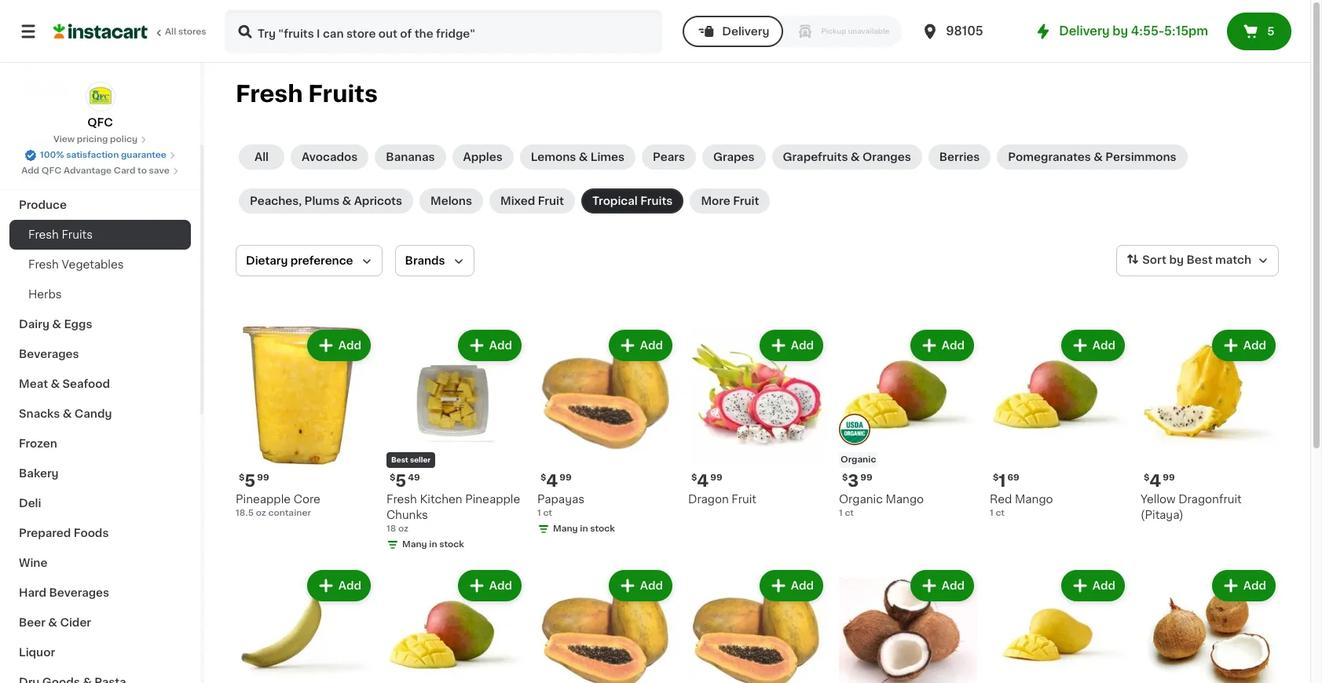 Task type: describe. For each thing, give the bounding box(es) containing it.
5 button
[[1227, 13, 1292, 50]]

view
[[53, 135, 75, 144]]

produce
[[19, 200, 67, 211]]

delivery button
[[683, 16, 784, 47]]

chunks
[[387, 510, 428, 521]]

product group containing 3
[[839, 327, 978, 520]]

limes
[[591, 152, 625, 163]]

thanksgiving link
[[9, 160, 191, 190]]

qfc logo image
[[85, 82, 115, 112]]

red
[[990, 494, 1012, 505]]

snacks & candy link
[[9, 399, 191, 429]]

$ for dragon fruit
[[692, 474, 697, 483]]

meat & seafood
[[19, 379, 110, 390]]

oranges
[[863, 152, 911, 163]]

mixed
[[501, 196, 535, 207]]

5:15pm
[[1165, 25, 1209, 37]]

grapefruits & oranges link
[[772, 145, 922, 170]]

satisfaction
[[66, 151, 119, 160]]

Search field
[[226, 11, 661, 52]]

melons
[[431, 196, 472, 207]]

organic for organic
[[841, 456, 877, 464]]

all link
[[239, 145, 284, 170]]

$ for papayas
[[541, 474, 546, 483]]

& for limes
[[579, 152, 588, 163]]

frozen link
[[9, 429, 191, 459]]

pineapple core 18.5 oz container
[[236, 494, 321, 518]]

grapefruits
[[783, 152, 848, 163]]

& for eggs
[[52, 319, 61, 330]]

view pricing policy
[[53, 135, 138, 144]]

$ 5 49
[[390, 473, 420, 490]]

melons link
[[420, 189, 483, 214]]

add qfc advantage card to save link
[[21, 165, 179, 178]]

18
[[387, 525, 396, 534]]

prepared foods link
[[9, 519, 191, 549]]

99 for pineapple core
[[257, 474, 269, 483]]

$ for red mango
[[993, 474, 999, 483]]

deli
[[19, 498, 41, 509]]

save
[[149, 167, 170, 175]]

hard beverages
[[19, 588, 109, 599]]

many for 4
[[553, 525, 578, 534]]

wine
[[19, 558, 47, 569]]

organic for organic mango 1 ct
[[839, 494, 883, 505]]

meat & seafood link
[[9, 369, 191, 399]]

0 horizontal spatial qfc
[[41, 167, 62, 175]]

tropical
[[592, 196, 638, 207]]

beer & cider link
[[9, 608, 191, 638]]

hard beverages link
[[9, 578, 191, 608]]

apples
[[463, 152, 503, 163]]

pomegranates & persimmons
[[1008, 152, 1177, 163]]

pomegranates
[[1008, 152, 1091, 163]]

& for seafood
[[51, 379, 60, 390]]

mango for 3
[[886, 494, 924, 505]]

delivery for delivery by 4:55-5:15pm
[[1059, 25, 1110, 37]]

$ for fresh kitchen pineapple chunks
[[390, 474, 396, 483]]

all for all stores
[[165, 28, 176, 36]]

tropical fruits link
[[581, 189, 684, 214]]

liquor link
[[9, 638, 191, 668]]

apples link
[[452, 145, 514, 170]]

more fruit
[[701, 196, 759, 207]]

it
[[69, 53, 77, 64]]

mixed fruit link
[[490, 189, 575, 214]]

papayas 1 ct
[[538, 494, 585, 518]]

5 for fresh kitchen pineapple chunks
[[396, 473, 407, 490]]

peaches,
[[250, 196, 302, 207]]

fresh up herbs
[[28, 259, 59, 270]]

$ 4 99 for dragon fruit
[[692, 473, 723, 490]]

1 inside papayas 1 ct
[[538, 509, 541, 518]]

fruit for mixed fruit
[[538, 196, 564, 207]]

dragon fruit
[[688, 494, 757, 505]]

many for 5
[[402, 541, 427, 549]]

kitchen
[[420, 494, 463, 505]]

instacart logo image
[[53, 22, 148, 41]]

best for best seller
[[391, 457, 408, 464]]

add qfc advantage card to save
[[21, 167, 170, 175]]

delivery by 4:55-5:15pm
[[1059, 25, 1209, 37]]

dragon
[[688, 494, 729, 505]]

100% satisfaction guarantee
[[40, 151, 167, 160]]

candy
[[74, 409, 112, 420]]

fresh inside fresh kitchen pineapple chunks 18 oz
[[387, 494, 417, 505]]

0 horizontal spatial fresh fruits
[[28, 229, 93, 240]]

1 horizontal spatial fresh fruits
[[236, 83, 378, 105]]

prepared
[[19, 528, 71, 539]]

cider
[[60, 618, 91, 629]]

mango for 1
[[1015, 494, 1053, 505]]

lemons
[[531, 152, 576, 163]]

dietary preference
[[246, 255, 353, 266]]

fresh fruits link
[[9, 220, 191, 250]]

wine link
[[9, 549, 191, 578]]

delivery by 4:55-5:15pm link
[[1034, 22, 1209, 41]]

ct for 1
[[996, 509, 1005, 518]]

$ 5 99
[[239, 473, 269, 490]]

yellow dragonfruit (pitaya)
[[1141, 494, 1242, 521]]

$ 4 99 for papayas
[[541, 473, 572, 490]]

ct for 3
[[845, 509, 854, 518]]

recipes
[[19, 140, 65, 151]]

sort
[[1143, 255, 1167, 266]]

in for 4
[[580, 525, 588, 534]]

all stores link
[[53, 9, 207, 53]]

berries link
[[929, 145, 991, 170]]

stock for 5
[[439, 541, 464, 549]]

guarantee
[[121, 151, 167, 160]]

5 inside button
[[1268, 26, 1275, 37]]

eggs
[[64, 319, 92, 330]]

pricing
[[77, 135, 108, 144]]



Task type: vqa. For each thing, say whether or not it's contained in the screenshot.
'$' associated with Organic Mango
yes



Task type: locate. For each thing, give the bounding box(es) containing it.
$ 1 69
[[993, 473, 1020, 490]]

4 up papayas
[[546, 473, 558, 490]]

0 horizontal spatial oz
[[256, 509, 266, 518]]

best match
[[1187, 255, 1252, 266]]

2 99 from the left
[[560, 474, 572, 483]]

1 vertical spatial best
[[391, 457, 408, 464]]

2 $ 4 99 from the left
[[692, 473, 723, 490]]

0 horizontal spatial stock
[[439, 541, 464, 549]]

0 horizontal spatial many
[[402, 541, 427, 549]]

in down papayas 1 ct
[[580, 525, 588, 534]]

1 mango from the left
[[886, 494, 924, 505]]

0 horizontal spatial pineapple
[[236, 494, 291, 505]]

oz right 18
[[398, 525, 409, 534]]

$ for yellow dragonfruit (pitaya)
[[1144, 474, 1150, 483]]

1 horizontal spatial many in stock
[[553, 525, 615, 534]]

bananas
[[386, 152, 435, 163]]

beverages inside 'link'
[[19, 349, 79, 360]]

best left match
[[1187, 255, 1213, 266]]

3 99 from the left
[[711, 474, 723, 483]]

beer
[[19, 618, 46, 629]]

fresh fruits
[[236, 83, 378, 105], [28, 229, 93, 240]]

1 down papayas
[[538, 509, 541, 518]]

1 vertical spatial in
[[429, 541, 437, 549]]

2 horizontal spatial 5
[[1268, 26, 1275, 37]]

1 vertical spatial many in stock
[[402, 541, 464, 549]]

99 for organic mango
[[861, 474, 873, 483]]

$ 4 99 up 'yellow'
[[1144, 473, 1175, 490]]

product group
[[236, 327, 374, 520], [387, 327, 525, 555], [538, 327, 676, 539], [688, 327, 827, 508], [839, 327, 978, 520], [990, 327, 1128, 520], [1141, 327, 1279, 523], [236, 567, 374, 684], [387, 567, 525, 684], [538, 567, 676, 684], [688, 567, 827, 684], [839, 567, 978, 684], [990, 567, 1128, 684], [1141, 567, 1279, 684]]

buy it again
[[44, 53, 111, 64]]

by left 4:55-
[[1113, 25, 1129, 37]]

& right beer
[[48, 618, 57, 629]]

many in stock for 5
[[402, 541, 464, 549]]

many in stock for 4
[[553, 525, 615, 534]]

herbs
[[28, 289, 62, 300]]

$ inside $ 3 99
[[842, 474, 848, 483]]

$ 4 99
[[541, 473, 572, 490], [692, 473, 723, 490], [1144, 473, 1175, 490]]

1 horizontal spatial 4
[[697, 473, 709, 490]]

service type group
[[683, 16, 902, 47]]

0 vertical spatial fresh fruits
[[236, 83, 378, 105]]

0 horizontal spatial in
[[429, 541, 437, 549]]

beverages down the dairy & eggs
[[19, 349, 79, 360]]

many in stock down fresh kitchen pineapple chunks 18 oz
[[402, 541, 464, 549]]

3 $ 4 99 from the left
[[1144, 473, 1175, 490]]

4 99 from the left
[[861, 474, 873, 483]]

1 $ 4 99 from the left
[[541, 473, 572, 490]]

0 horizontal spatial fruits
[[62, 229, 93, 240]]

lists link
[[9, 74, 191, 105]]

4 up "dragon"
[[697, 473, 709, 490]]

snacks & candy
[[19, 409, 112, 420]]

match
[[1216, 255, 1252, 266]]

fruits
[[308, 83, 378, 105], [641, 196, 673, 207], [62, 229, 93, 240]]

fruit
[[538, 196, 564, 207], [733, 196, 759, 207], [732, 494, 757, 505]]

best left "seller"
[[391, 457, 408, 464]]

1 horizontal spatial delivery
[[1059, 25, 1110, 37]]

1 vertical spatial oz
[[398, 525, 409, 534]]

3 ct from the left
[[996, 509, 1005, 518]]

99 up dragon fruit
[[711, 474, 723, 483]]

1 horizontal spatial fruits
[[308, 83, 378, 105]]

grapes
[[714, 152, 755, 163]]

1 horizontal spatial best
[[1187, 255, 1213, 266]]

2 4 from the left
[[697, 473, 709, 490]]

papayas
[[538, 494, 585, 505]]

fruit for more fruit
[[733, 196, 759, 207]]

0 vertical spatial organic
[[841, 456, 877, 464]]

2 horizontal spatial 4
[[1150, 473, 1162, 490]]

99
[[257, 474, 269, 483], [560, 474, 572, 483], [711, 474, 723, 483], [861, 474, 873, 483], [1163, 474, 1175, 483]]

7 $ from the left
[[1144, 474, 1150, 483]]

tropical fruits
[[592, 196, 673, 207]]

$ up 'yellow'
[[1144, 474, 1150, 483]]

avocados link
[[291, 145, 369, 170]]

0 horizontal spatial best
[[391, 457, 408, 464]]

0 vertical spatial all
[[165, 28, 176, 36]]

$ 4 99 up "dragon"
[[692, 473, 723, 490]]

& inside "link"
[[51, 379, 60, 390]]

$ up '18.5' on the bottom left of page
[[239, 474, 245, 483]]

delivery
[[1059, 25, 1110, 37], [722, 26, 770, 37]]

5 for pineapple core
[[245, 473, 256, 490]]

many
[[553, 525, 578, 534], [402, 541, 427, 549]]

$ for organic mango
[[842, 474, 848, 483]]

$ inside $ 5 49
[[390, 474, 396, 483]]

5
[[1268, 26, 1275, 37], [245, 473, 256, 490], [396, 473, 407, 490]]

in for 5
[[429, 541, 437, 549]]

99 up papayas
[[560, 474, 572, 483]]

best inside field
[[1187, 255, 1213, 266]]

beverages up cider
[[49, 588, 109, 599]]

0 vertical spatial many
[[553, 525, 578, 534]]

pomegranates & persimmons link
[[997, 145, 1188, 170]]

1 inside the red mango 1 ct
[[990, 509, 994, 518]]

1 down $ 3 99
[[839, 509, 843, 518]]

99 for yellow dragonfruit (pitaya)
[[1163, 474, 1175, 483]]

1 horizontal spatial stock
[[590, 525, 615, 534]]

organic down $ 3 99
[[839, 494, 883, 505]]

qfc up view pricing policy link
[[87, 117, 113, 128]]

2 pineapple from the left
[[465, 494, 520, 505]]

ct
[[543, 509, 552, 518], [845, 509, 854, 518], [996, 509, 1005, 518]]

by for sort
[[1170, 255, 1184, 266]]

oz right '18.5' on the bottom left of page
[[256, 509, 266, 518]]

pineapple
[[236, 494, 291, 505], [465, 494, 520, 505]]

prepared foods
[[19, 528, 109, 539]]

fresh up the chunks
[[387, 494, 417, 505]]

& right plums
[[342, 196, 351, 207]]

qfc
[[87, 117, 113, 128], [41, 167, 62, 175]]

2 vertical spatial fruits
[[62, 229, 93, 240]]

yellow
[[1141, 494, 1176, 505]]

in
[[580, 525, 588, 534], [429, 541, 437, 549]]

pears
[[653, 152, 685, 163]]

grapefruits & oranges
[[783, 152, 911, 163]]

1 horizontal spatial pineapple
[[465, 494, 520, 505]]

mixed fruit
[[501, 196, 564, 207]]

0 vertical spatial best
[[1187, 255, 1213, 266]]

$ 3 99
[[842, 473, 873, 490]]

2 $ from the left
[[390, 474, 396, 483]]

& for cider
[[48, 618, 57, 629]]

in down fresh kitchen pineapple chunks 18 oz
[[429, 541, 437, 549]]

all up peaches,
[[255, 152, 269, 163]]

mango inside the red mango 1 ct
[[1015, 494, 1053, 505]]

& for oranges
[[851, 152, 860, 163]]

$ left 69
[[993, 474, 999, 483]]

all inside "link"
[[255, 152, 269, 163]]

& left persimmons
[[1094, 152, 1103, 163]]

fruit right "dragon"
[[732, 494, 757, 505]]

buy
[[44, 53, 66, 64]]

0 horizontal spatial ct
[[543, 509, 552, 518]]

qfc down 100%
[[41, 167, 62, 175]]

1 horizontal spatial many
[[553, 525, 578, 534]]

5 $ from the left
[[842, 474, 848, 483]]

1 horizontal spatial in
[[580, 525, 588, 534]]

mango
[[886, 494, 924, 505], [1015, 494, 1053, 505]]

$ left the 49
[[390, 474, 396, 483]]

brands button
[[395, 245, 474, 277]]

lemons & limes link
[[520, 145, 636, 170]]

fresh up all "link"
[[236, 83, 303, 105]]

& left 'oranges' at the top of page
[[851, 152, 860, 163]]

fruits up avocados link
[[308, 83, 378, 105]]

fruit inside mixed fruit link
[[538, 196, 564, 207]]

5 99 from the left
[[1163, 474, 1175, 483]]

fruit right the mixed
[[538, 196, 564, 207]]

$ 4 99 for yellow dragonfruit (pitaya)
[[1144, 473, 1175, 490]]

1 horizontal spatial all
[[255, 152, 269, 163]]

foods
[[74, 528, 109, 539]]

all left stores
[[165, 28, 176, 36]]

& left "limes"
[[579, 152, 588, 163]]

99 right 3
[[861, 474, 873, 483]]

buy it again link
[[9, 42, 191, 74]]

0 horizontal spatial 5
[[245, 473, 256, 490]]

$ inside $ 5 99
[[239, 474, 245, 483]]

0 vertical spatial fruits
[[308, 83, 378, 105]]

98105
[[946, 25, 984, 37]]

by right sort
[[1170, 255, 1184, 266]]

& left eggs
[[52, 319, 61, 330]]

0 horizontal spatial mango
[[886, 494, 924, 505]]

ct down 3
[[845, 509, 854, 518]]

fresh kitchen pineapple chunks 18 oz
[[387, 494, 520, 534]]

1 99 from the left
[[257, 474, 269, 483]]

container
[[268, 509, 311, 518]]

item badge image
[[839, 414, 871, 445]]

1 vertical spatial fruits
[[641, 196, 673, 207]]

4:55-
[[1131, 25, 1165, 37]]

99 for dragon fruit
[[711, 474, 723, 483]]

$ for pineapple core
[[239, 474, 245, 483]]

pineapple inside fresh kitchen pineapple chunks 18 oz
[[465, 494, 520, 505]]

2 horizontal spatial fruits
[[641, 196, 673, 207]]

ct inside the red mango 1 ct
[[996, 509, 1005, 518]]

1 inside organic mango 1 ct
[[839, 509, 843, 518]]

$ up papayas
[[541, 474, 546, 483]]

4 up 'yellow'
[[1150, 473, 1162, 490]]

4 for dragon fruit
[[697, 473, 709, 490]]

policy
[[110, 135, 138, 144]]

1 ct from the left
[[543, 509, 552, 518]]

card
[[114, 167, 135, 175]]

3 $ from the left
[[541, 474, 546, 483]]

stock for 4
[[590, 525, 615, 534]]

ct down red
[[996, 509, 1005, 518]]

pears link
[[642, 145, 696, 170]]

98105 button
[[921, 9, 1015, 53]]

1 horizontal spatial 5
[[396, 473, 407, 490]]

1 vertical spatial many
[[402, 541, 427, 549]]

pineapple right kitchen
[[465, 494, 520, 505]]

ct inside papayas 1 ct
[[543, 509, 552, 518]]

core
[[294, 494, 321, 505]]

persimmons
[[1106, 152, 1177, 163]]

0 vertical spatial many in stock
[[553, 525, 615, 534]]

Best match Sort by field
[[1117, 245, 1279, 277]]

1 pineapple from the left
[[236, 494, 291, 505]]

dragonfruit
[[1179, 494, 1242, 505]]

99 up the pineapple core 18.5 oz container
[[257, 474, 269, 483]]

fresh fruits up fresh vegetables
[[28, 229, 93, 240]]

0 horizontal spatial many in stock
[[402, 541, 464, 549]]

1 $ from the left
[[239, 474, 245, 483]]

pineapple inside the pineapple core 18.5 oz container
[[236, 494, 291, 505]]

99 up 'yellow'
[[1163, 474, 1175, 483]]

1 horizontal spatial by
[[1170, 255, 1184, 266]]

4 for yellow dragonfruit (pitaya)
[[1150, 473, 1162, 490]]

fruit for dragon fruit
[[732, 494, 757, 505]]

hard
[[19, 588, 46, 599]]

lists
[[44, 84, 71, 95]]

fresh vegetables
[[28, 259, 124, 270]]

None search field
[[225, 9, 663, 53]]

ct down papayas
[[543, 509, 552, 518]]

0 horizontal spatial delivery
[[722, 26, 770, 37]]

1 vertical spatial organic
[[839, 494, 883, 505]]

many in stock down papayas 1 ct
[[553, 525, 615, 534]]

1 horizontal spatial qfc
[[87, 117, 113, 128]]

liquor
[[19, 648, 55, 659]]

1 vertical spatial all
[[255, 152, 269, 163]]

dietary
[[246, 255, 288, 266]]

oz inside the pineapple core 18.5 oz container
[[256, 509, 266, 518]]

fresh fruits up avocados link
[[236, 83, 378, 105]]

many down the chunks
[[402, 541, 427, 549]]

$ up "dragon"
[[692, 474, 697, 483]]

1 4 from the left
[[546, 473, 558, 490]]

by inside field
[[1170, 255, 1184, 266]]

6 $ from the left
[[993, 474, 999, 483]]

add button
[[309, 332, 369, 360], [460, 332, 520, 360], [610, 332, 671, 360], [761, 332, 822, 360], [912, 332, 973, 360], [1063, 332, 1124, 360], [1214, 332, 1275, 360], [309, 572, 369, 600], [460, 572, 520, 600], [610, 572, 671, 600], [761, 572, 822, 600], [912, 572, 973, 600], [1063, 572, 1124, 600], [1214, 572, 1275, 600]]

& for candy
[[63, 409, 72, 420]]

fresh
[[236, 83, 303, 105], [28, 229, 59, 240], [28, 259, 59, 270], [387, 494, 417, 505]]

pineapple down $ 5 99
[[236, 494, 291, 505]]

best for best match
[[1187, 255, 1213, 266]]

organic up $ 3 99
[[841, 456, 877, 464]]

1 vertical spatial qfc
[[41, 167, 62, 175]]

fruits up fresh vegetables
[[62, 229, 93, 240]]

0 horizontal spatial $ 4 99
[[541, 473, 572, 490]]

0 horizontal spatial 4
[[546, 473, 558, 490]]

0 vertical spatial by
[[1113, 25, 1129, 37]]

4 for papayas
[[546, 473, 558, 490]]

grapes link
[[703, 145, 766, 170]]

2 ct from the left
[[845, 509, 854, 518]]

2 horizontal spatial $ 4 99
[[1144, 473, 1175, 490]]

best
[[1187, 255, 1213, 266], [391, 457, 408, 464]]

99 inside $ 5 99
[[257, 474, 269, 483]]

peaches, plums & apricots
[[250, 196, 402, 207]]

oz inside fresh kitchen pineapple chunks 18 oz
[[398, 525, 409, 534]]

mango inside organic mango 1 ct
[[886, 494, 924, 505]]

99 inside $ 3 99
[[861, 474, 873, 483]]

fruits right tropical
[[641, 196, 673, 207]]

$ 4 99 up papayas
[[541, 473, 572, 490]]

seller
[[410, 457, 431, 464]]

oz
[[256, 509, 266, 518], [398, 525, 409, 534]]

2 mango from the left
[[1015, 494, 1053, 505]]

$ inside $ 1 69
[[993, 474, 999, 483]]

1 horizontal spatial oz
[[398, 525, 409, 534]]

product group containing 1
[[990, 327, 1128, 520]]

0 vertical spatial oz
[[256, 509, 266, 518]]

ct inside organic mango 1 ct
[[845, 509, 854, 518]]

many down papayas 1 ct
[[553, 525, 578, 534]]

lemons & limes
[[531, 152, 625, 163]]

fruit right more in the top of the page
[[733, 196, 759, 207]]

more
[[701, 196, 731, 207]]

1 vertical spatial fresh fruits
[[28, 229, 93, 240]]

all for all
[[255, 152, 269, 163]]

dairy & eggs link
[[9, 310, 191, 339]]

by for delivery
[[1113, 25, 1129, 37]]

0 vertical spatial beverages
[[19, 349, 79, 360]]

1 down red
[[990, 509, 994, 518]]

peaches, plums & apricots link
[[239, 189, 413, 214]]

1 vertical spatial stock
[[439, 541, 464, 549]]

fresh down produce
[[28, 229, 59, 240]]

again
[[79, 53, 111, 64]]

1 vertical spatial by
[[1170, 255, 1184, 266]]

1 vertical spatial beverages
[[49, 588, 109, 599]]

2 horizontal spatial ct
[[996, 509, 1005, 518]]

& left candy
[[63, 409, 72, 420]]

&
[[579, 152, 588, 163], [851, 152, 860, 163], [1094, 152, 1103, 163], [342, 196, 351, 207], [52, 319, 61, 330], [51, 379, 60, 390], [63, 409, 72, 420], [48, 618, 57, 629]]

3 4 from the left
[[1150, 473, 1162, 490]]

1 horizontal spatial ct
[[845, 509, 854, 518]]

delivery for delivery
[[722, 26, 770, 37]]

qfc link
[[85, 82, 115, 130]]

(pitaya)
[[1141, 510, 1184, 521]]

99 for papayas
[[560, 474, 572, 483]]

0 horizontal spatial all
[[165, 28, 176, 36]]

0 horizontal spatial by
[[1113, 25, 1129, 37]]

1 horizontal spatial $ 4 99
[[692, 473, 723, 490]]

$ up organic mango 1 ct
[[842, 474, 848, 483]]

organic inside organic mango 1 ct
[[839, 494, 883, 505]]

brands
[[405, 255, 445, 266]]

1 horizontal spatial mango
[[1015, 494, 1053, 505]]

& for persimmons
[[1094, 152, 1103, 163]]

0 vertical spatial qfc
[[87, 117, 113, 128]]

0 vertical spatial stock
[[590, 525, 615, 534]]

& right meat
[[51, 379, 60, 390]]

organic mango 1 ct
[[839, 494, 924, 518]]

1 left 69
[[999, 473, 1006, 490]]

fruit inside more fruit link
[[733, 196, 759, 207]]

4 $ from the left
[[692, 474, 697, 483]]

beverages link
[[9, 339, 191, 369]]

0 vertical spatial in
[[580, 525, 588, 534]]

delivery inside button
[[722, 26, 770, 37]]

stock
[[590, 525, 615, 534], [439, 541, 464, 549]]



